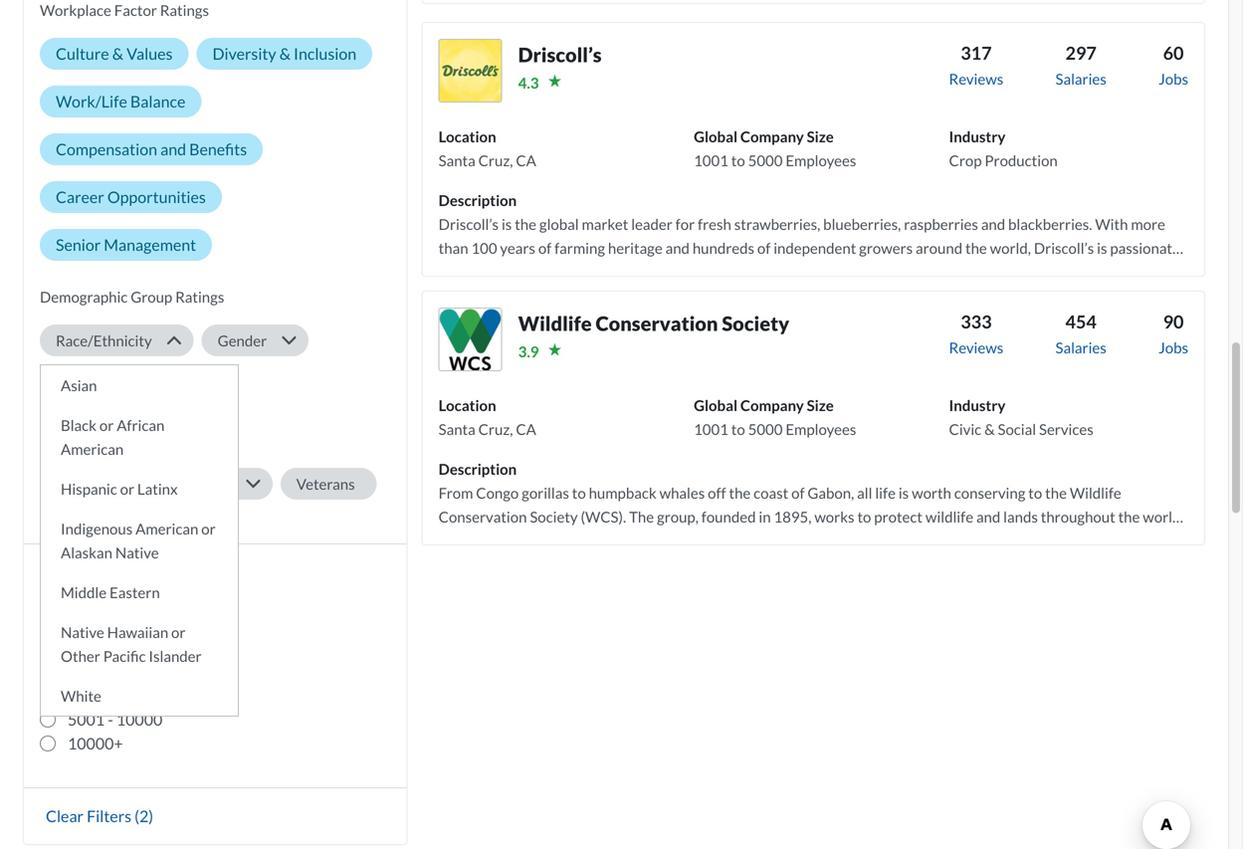 Task type: vqa. For each thing, say whether or not it's contained in the screenshot.
the topmost "More"
no



Task type: describe. For each thing, give the bounding box(es) containing it.
1001 - 5000
[[68, 686, 153, 705]]

work/life balance button
[[40, 86, 201, 118]]

family
[[120, 475, 163, 493]]

factor
[[114, 1, 157, 19]]

balance
[[130, 92, 186, 111]]

salaries for driscoll's
[[1056, 70, 1107, 88]]

or for parent
[[103, 475, 117, 493]]

inclusion
[[294, 44, 357, 63]]

demographic
[[40, 288, 128, 306]]

2 vertical spatial global
[[40, 564, 92, 585]]

global for driscoll's
[[694, 127, 738, 145]]

global for wildlife conservation society
[[694, 396, 738, 414]]

global company size
[[40, 564, 208, 585]]

to for driscoll's
[[732, 151, 745, 169]]

10000
[[116, 710, 163, 729]]

or inside "indigenous american or alaskan native"
[[201, 520, 216, 538]]

middle eastern
[[61, 583, 160, 601]]

or for hispanic
[[120, 480, 134, 498]]

work/life
[[56, 92, 127, 111]]

1001 for wildlife conservation society
[[694, 420, 729, 438]]

global company size 1001 to 5000 employees for driscoll's
[[694, 127, 857, 169]]

90
[[1163, 311, 1184, 333]]

social
[[998, 420, 1036, 438]]

production
[[985, 151, 1058, 169]]

reviews for wildlife conservation society
[[949, 339, 1004, 356]]

60 jobs
[[1159, 42, 1189, 88]]

company for driscoll's
[[741, 127, 804, 145]]

latinx
[[137, 480, 178, 498]]

asian
[[61, 376, 97, 394]]

60
[[1163, 42, 1184, 64]]

black
[[61, 416, 97, 434]]

sexual orientation
[[56, 379, 178, 397]]

santa for driscoll's
[[439, 151, 476, 169]]

317
[[961, 42, 992, 64]]

middle
[[61, 583, 107, 601]]

senior management
[[56, 235, 196, 254]]

workplace
[[40, 1, 111, 19]]

indigenous american or alaskan native
[[61, 520, 216, 562]]

297
[[1066, 42, 1097, 64]]

454
[[1066, 311, 1097, 333]]

global company size 1001 to 5000 employees for wildlife conservation society
[[694, 396, 857, 438]]

white
[[61, 687, 101, 705]]

333 reviews
[[949, 311, 1004, 356]]

clear filters (2) button
[[40, 805, 159, 827]]

work/life balance
[[56, 92, 186, 111]]

location for driscoll's
[[439, 127, 496, 145]]

eastern
[[110, 583, 160, 601]]

5001 - 10000
[[68, 710, 163, 729]]

industry for driscoll's
[[949, 127, 1006, 145]]

5001
[[68, 710, 105, 729]]

career opportunities
[[56, 187, 206, 207]]

islander
[[149, 647, 202, 665]]

native inside native hawaiian or other pacific islander
[[61, 623, 104, 641]]

american inside "indigenous american or alaskan native"
[[136, 520, 198, 538]]

cruz, for wildlife conservation society
[[479, 420, 513, 438]]

hawaiian
[[107, 623, 168, 641]]

industry crop production
[[949, 127, 1058, 169]]

1001 for driscoll's
[[694, 151, 729, 169]]

2 vertical spatial 1001
[[68, 686, 105, 705]]

- for 201
[[98, 638, 104, 658]]

location santa cruz, ca for driscoll's
[[439, 127, 536, 169]]

filters
[[87, 806, 131, 826]]

veterans
[[296, 475, 355, 493]]

culture & values
[[56, 44, 173, 63]]

employees for wildlife conservation society
[[786, 420, 857, 438]]

culture
[[56, 44, 109, 63]]

201 - 500
[[68, 638, 135, 658]]

51
[[68, 614, 86, 634]]

american inside black or african american
[[61, 440, 124, 458]]

ratings for demographic group ratings
[[175, 288, 224, 306]]

description for driscoll's
[[439, 191, 517, 209]]

454 salaries
[[1056, 311, 1107, 356]]

crop
[[949, 151, 982, 169]]

services
[[1039, 420, 1094, 438]]

2 vertical spatial company
[[96, 564, 172, 585]]

3.9
[[518, 342, 539, 360]]

(2)
[[135, 806, 153, 826]]

people with disabilities
[[56, 427, 208, 445]]

cruz, for driscoll's
[[479, 151, 513, 169]]

pacific
[[103, 647, 146, 665]]

90 jobs
[[1159, 311, 1189, 356]]

benefits
[[189, 139, 247, 159]]

ca for wildlife conservation society
[[516, 420, 536, 438]]

company for wildlife conservation society
[[741, 396, 804, 414]]

1
[[68, 590, 77, 610]]

and
[[160, 139, 186, 159]]

reviews for driscoll's
[[949, 70, 1004, 88]]

culture & values button
[[40, 38, 189, 70]]

employees for driscoll's
[[786, 151, 857, 169]]

317 reviews
[[949, 42, 1004, 88]]

size for driscoll's
[[807, 127, 834, 145]]

with
[[104, 427, 133, 445]]

opportunities
[[107, 187, 206, 207]]

compensation and benefits button
[[40, 133, 263, 165]]

driscoll's
[[518, 43, 602, 67]]

500
[[107, 638, 135, 658]]

diversity
[[213, 44, 276, 63]]

5000 for driscoll's
[[748, 151, 783, 169]]

ratings for workplace factor ratings
[[160, 1, 209, 19]]

501
[[68, 662, 95, 681]]



Task type: locate. For each thing, give the bounding box(es) containing it.
-
[[80, 590, 86, 610], [89, 614, 95, 634], [98, 638, 104, 658], [98, 662, 104, 681], [108, 686, 113, 705], [108, 710, 113, 729]]

or left latinx
[[120, 480, 134, 498]]

1 reviews from the top
[[949, 70, 1004, 88]]

size for wildlife conservation society
[[807, 396, 834, 414]]

1 horizontal spatial &
[[279, 44, 291, 63]]

2 vertical spatial size
[[175, 564, 208, 585]]

global
[[694, 127, 738, 145], [694, 396, 738, 414], [40, 564, 92, 585]]

2 vertical spatial 5000
[[116, 686, 153, 705]]

5000 for wildlife conservation society
[[748, 420, 783, 438]]

1 vertical spatial 1001
[[694, 420, 729, 438]]

alaskan
[[61, 544, 112, 562]]

0 vertical spatial employees
[[786, 151, 857, 169]]

2 global company size 1001 to 5000 employees from the top
[[694, 396, 857, 438]]

santa for wildlife conservation society
[[439, 420, 476, 438]]

& right civic at the right
[[985, 420, 995, 438]]

& for culture
[[112, 44, 123, 63]]

cruz, down the wildlife conservation society image at left top
[[479, 420, 513, 438]]

0 vertical spatial salaries
[[1056, 70, 1107, 88]]

0 vertical spatial american
[[61, 440, 124, 458]]

1 ca from the top
[[516, 151, 536, 169]]

- right 501
[[98, 662, 104, 681]]

0 vertical spatial global
[[694, 127, 738, 145]]

ratings right factor on the left top
[[160, 1, 209, 19]]

reviews
[[949, 70, 1004, 88], [949, 339, 1004, 356]]

conservation
[[596, 312, 718, 336]]

0 vertical spatial native
[[115, 544, 159, 562]]

- right 201
[[98, 638, 104, 658]]

- down 501 - 1000
[[108, 686, 113, 705]]

2 location from the top
[[439, 396, 496, 414]]

- for 1001
[[108, 686, 113, 705]]

career
[[56, 187, 104, 207]]

1 employees from the top
[[786, 151, 857, 169]]

industry inside industry crop production
[[949, 127, 1006, 145]]

0 vertical spatial 5000
[[748, 151, 783, 169]]

society
[[722, 312, 790, 336]]

0 vertical spatial 1001
[[694, 151, 729, 169]]

description for wildlife conservation society
[[439, 460, 517, 478]]

& for diversity
[[279, 44, 291, 63]]

race/ethnicity
[[56, 332, 152, 349]]

salaries for wildlife conservation society
[[1056, 339, 1107, 356]]

1001
[[694, 151, 729, 169], [694, 420, 729, 438], [68, 686, 105, 705]]

ca down "4.3" on the left top of the page
[[516, 151, 536, 169]]

1 location santa cruz, ca from the top
[[439, 127, 536, 169]]

0 vertical spatial industry
[[949, 127, 1006, 145]]

1 - 50
[[68, 590, 107, 610]]

sexual
[[56, 379, 98, 397]]

1 jobs from the top
[[1159, 70, 1189, 88]]

american down black
[[61, 440, 124, 458]]

- for 1
[[80, 590, 86, 610]]

workplace factor ratings
[[40, 1, 209, 19]]

&
[[112, 44, 123, 63], [279, 44, 291, 63], [985, 420, 995, 438]]

industry up crop
[[949, 127, 1006, 145]]

- down '1001 - 5000' on the left bottom
[[108, 710, 113, 729]]

1 vertical spatial reviews
[[949, 339, 1004, 356]]

1 vertical spatial ca
[[516, 420, 536, 438]]

or right black
[[99, 416, 114, 434]]

location santa cruz, ca down "4.3" on the left top of the page
[[439, 127, 536, 169]]

people
[[56, 427, 101, 445]]

1 vertical spatial company
[[741, 396, 804, 414]]

salaries down "454"
[[1056, 339, 1107, 356]]

51 - 200
[[68, 614, 126, 634]]

native
[[115, 544, 159, 562], [61, 623, 104, 641]]

333
[[961, 311, 992, 333]]

0 vertical spatial company
[[741, 127, 804, 145]]

global company size 1001 to 5000 employees
[[694, 127, 857, 169], [694, 396, 857, 438]]

10000+
[[68, 734, 123, 753]]

1 vertical spatial ratings
[[175, 288, 224, 306]]

wildlife
[[518, 312, 592, 336]]

location down the wildlife conservation society image at left top
[[439, 396, 496, 414]]

- for 5001
[[108, 710, 113, 729]]

industry civic & social services
[[949, 396, 1094, 438]]

1 salaries from the top
[[1056, 70, 1107, 88]]

american
[[61, 440, 124, 458], [136, 520, 198, 538]]

parent
[[56, 475, 100, 493]]

ratings
[[160, 1, 209, 19], [175, 288, 224, 306]]

- right 1
[[80, 590, 86, 610]]

african
[[117, 416, 165, 434]]

297 salaries
[[1056, 42, 1107, 88]]

0 vertical spatial location
[[439, 127, 496, 145]]

1 vertical spatial location
[[439, 396, 496, 414]]

to for wildlife conservation society
[[732, 420, 745, 438]]

career opportunities button
[[40, 181, 222, 213]]

senior
[[56, 235, 101, 254]]

2 industry from the top
[[949, 396, 1006, 414]]

1 industry from the top
[[949, 127, 1006, 145]]

industry for wildlife conservation society
[[949, 396, 1006, 414]]

location santa cruz, ca
[[439, 127, 536, 169], [439, 396, 536, 438]]

american down latinx
[[136, 520, 198, 538]]

2 employees from the top
[[786, 420, 857, 438]]

1 vertical spatial industry
[[949, 396, 1006, 414]]

0 vertical spatial description
[[439, 191, 517, 209]]

2 horizontal spatial &
[[985, 420, 995, 438]]

industry inside industry civic & social services
[[949, 396, 1006, 414]]

1 vertical spatial to
[[732, 420, 745, 438]]

2 to from the top
[[732, 420, 745, 438]]

wildlife conservation society image
[[439, 308, 502, 371]]

ca for driscoll's
[[516, 151, 536, 169]]

1 santa from the top
[[439, 151, 476, 169]]

1 vertical spatial location santa cruz, ca
[[439, 396, 536, 438]]

0 vertical spatial location santa cruz, ca
[[439, 127, 536, 169]]

industry up civic at the right
[[949, 396, 1006, 414]]

native up global company size
[[115, 544, 159, 562]]

location
[[439, 127, 496, 145], [439, 396, 496, 414]]

1 vertical spatial employees
[[786, 420, 857, 438]]

management
[[104, 235, 196, 254]]

industry
[[949, 127, 1006, 145], [949, 396, 1006, 414]]

or for black
[[99, 416, 114, 434]]

1 vertical spatial global company size 1001 to 5000 employees
[[694, 396, 857, 438]]

0 horizontal spatial &
[[112, 44, 123, 63]]

compensation
[[56, 139, 157, 159]]

reviews down '333'
[[949, 339, 1004, 356]]

1 vertical spatial salaries
[[1056, 339, 1107, 356]]

santa down driscoll's image
[[439, 151, 476, 169]]

location down driscoll's image
[[439, 127, 496, 145]]

1000
[[107, 662, 144, 681]]

- for 51
[[89, 614, 95, 634]]

location santa cruz, ca down 3.9
[[439, 396, 536, 438]]

1 vertical spatial size
[[807, 396, 834, 414]]

or down the caregiver
[[201, 520, 216, 538]]

1 vertical spatial cruz,
[[479, 420, 513, 438]]

0 horizontal spatial american
[[61, 440, 124, 458]]

civic
[[949, 420, 982, 438]]

senior management button
[[40, 229, 212, 261]]

diversity & inclusion
[[213, 44, 357, 63]]

jobs down 60
[[1159, 70, 1189, 88]]

4.3
[[518, 74, 539, 92]]

- right '51'
[[89, 614, 95, 634]]

2 location santa cruz, ca from the top
[[439, 396, 536, 438]]

group
[[131, 288, 172, 306]]

1 vertical spatial santa
[[439, 420, 476, 438]]

1 description from the top
[[439, 191, 517, 209]]

other
[[61, 647, 100, 665]]

2 description from the top
[[439, 460, 517, 478]]

jobs for driscoll's
[[1159, 70, 1189, 88]]

values
[[127, 44, 173, 63]]

& inside industry civic & social services
[[985, 420, 995, 438]]

0 horizontal spatial native
[[61, 623, 104, 641]]

salaries
[[1056, 70, 1107, 88], [1056, 339, 1107, 356]]

diversity & inclusion button
[[197, 38, 372, 70]]

1 vertical spatial american
[[136, 520, 198, 538]]

parent or family caregiver
[[56, 475, 231, 493]]

2 salaries from the top
[[1056, 339, 1107, 356]]

0 vertical spatial to
[[732, 151, 745, 169]]

0 vertical spatial santa
[[439, 151, 476, 169]]

caregiver
[[166, 475, 231, 493]]

wildlife conservation society
[[518, 312, 790, 336]]

1 vertical spatial global
[[694, 396, 738, 414]]

demographic group ratings
[[40, 288, 224, 306]]

0 vertical spatial jobs
[[1159, 70, 1189, 88]]

indigenous
[[61, 520, 133, 538]]

1 horizontal spatial american
[[136, 520, 198, 538]]

cruz, down driscoll's image
[[479, 151, 513, 169]]

jobs
[[1159, 70, 1189, 88], [1159, 339, 1189, 356]]

1 cruz, from the top
[[479, 151, 513, 169]]

0 vertical spatial ratings
[[160, 1, 209, 19]]

0 vertical spatial cruz,
[[479, 151, 513, 169]]

clear
[[46, 806, 84, 826]]

1 vertical spatial 5000
[[748, 420, 783, 438]]

- for 501
[[98, 662, 104, 681]]

1 to from the top
[[732, 151, 745, 169]]

1 global company size 1001 to 5000 employees from the top
[[694, 127, 857, 169]]

0 vertical spatial reviews
[[949, 70, 1004, 88]]

clear filters (2)
[[46, 806, 153, 826]]

cruz,
[[479, 151, 513, 169], [479, 420, 513, 438]]

201
[[68, 638, 95, 658]]

jobs for wildlife conservation society
[[1159, 339, 1189, 356]]

2 jobs from the top
[[1159, 339, 1189, 356]]

hispanic or latinx
[[61, 480, 178, 498]]

driscoll's image
[[439, 39, 502, 103]]

0 vertical spatial ca
[[516, 151, 536, 169]]

1 location from the top
[[439, 127, 496, 145]]

1 vertical spatial description
[[439, 460, 517, 478]]

0 vertical spatial size
[[807, 127, 834, 145]]

50
[[89, 590, 107, 610]]

2 santa from the top
[[439, 420, 476, 438]]

orientation
[[101, 379, 178, 397]]

& left values
[[112, 44, 123, 63]]

ca down 3.9
[[516, 420, 536, 438]]

native inside "indigenous american or alaskan native"
[[115, 544, 159, 562]]

salaries down 297
[[1056, 70, 1107, 88]]

location santa cruz, ca for wildlife conservation society
[[439, 396, 536, 438]]

or left family
[[103, 475, 117, 493]]

ca
[[516, 151, 536, 169], [516, 420, 536, 438]]

location for wildlife conservation society
[[439, 396, 496, 414]]

1 vertical spatial jobs
[[1159, 339, 1189, 356]]

employees
[[786, 151, 857, 169], [786, 420, 857, 438]]

5000
[[748, 151, 783, 169], [748, 420, 783, 438], [116, 686, 153, 705]]

1 horizontal spatial native
[[115, 544, 159, 562]]

& left inclusion
[[279, 44, 291, 63]]

santa
[[439, 151, 476, 169], [439, 420, 476, 438]]

reviews down 317
[[949, 70, 1004, 88]]

0 vertical spatial global company size 1001 to 5000 employees
[[694, 127, 857, 169]]

santa down the wildlife conservation society image at left top
[[439, 420, 476, 438]]

ratings right group
[[175, 288, 224, 306]]

compensation and benefits
[[56, 139, 247, 159]]

or up islander
[[171, 623, 186, 641]]

or inside black or african american
[[99, 416, 114, 434]]

2 reviews from the top
[[949, 339, 1004, 356]]

disabilities
[[136, 427, 208, 445]]

2 ca from the top
[[516, 420, 536, 438]]

native hawaiian or other pacific islander
[[61, 623, 202, 665]]

2 cruz, from the top
[[479, 420, 513, 438]]

jobs down 90
[[1159, 339, 1189, 356]]

native up "other"
[[61, 623, 104, 641]]

or
[[99, 416, 114, 434], [103, 475, 117, 493], [120, 480, 134, 498], [201, 520, 216, 538], [171, 623, 186, 641]]

1 vertical spatial native
[[61, 623, 104, 641]]

200
[[98, 614, 126, 634]]

or inside native hawaiian or other pacific islander
[[171, 623, 186, 641]]



